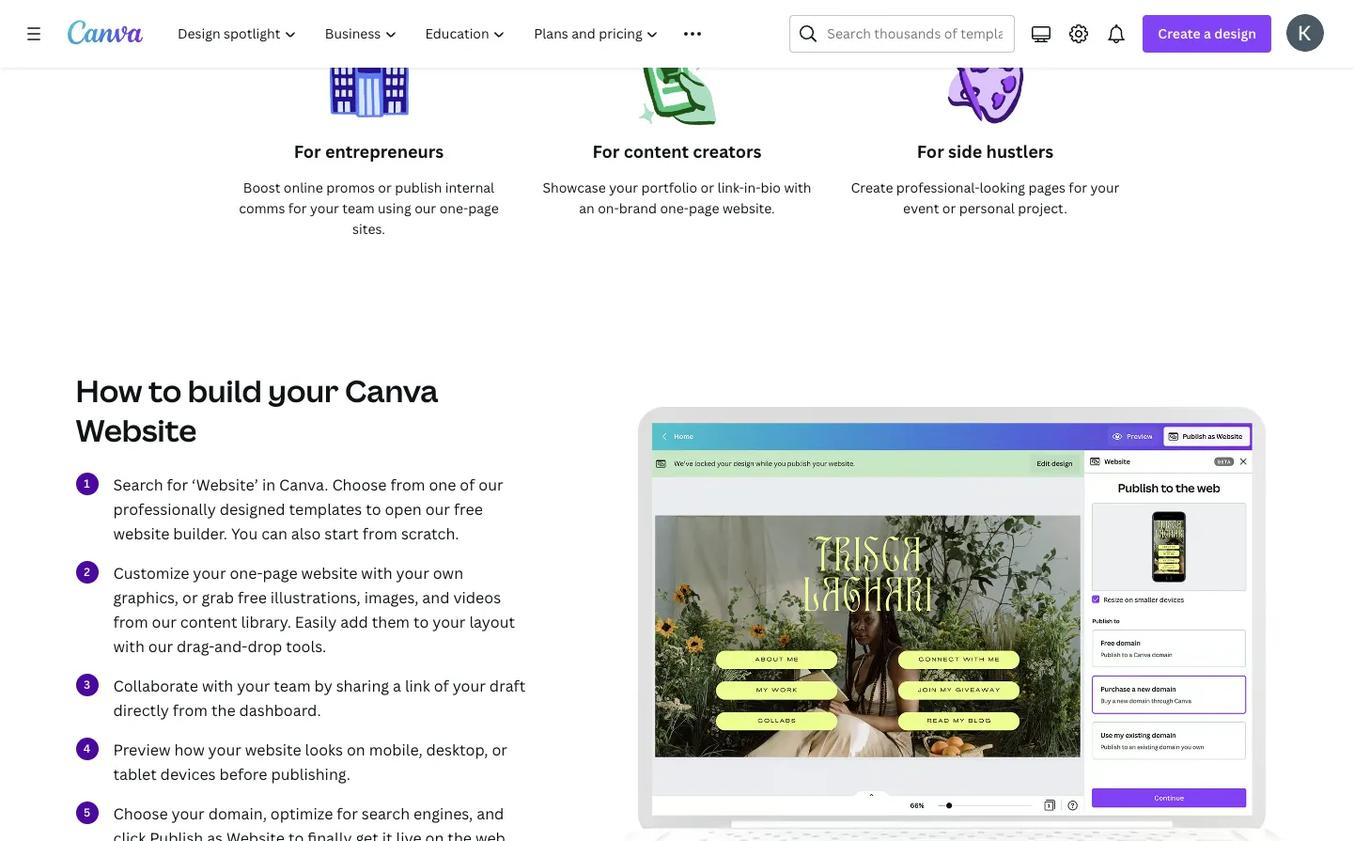 Task type: locate. For each thing, give the bounding box(es) containing it.
creators
[[693, 140, 762, 163]]

to inside the choose your domain, optimize for search engines, and click publish as website to finally get it live on the web.
[[289, 828, 304, 841]]

for side hustlers image
[[946, 46, 1025, 140]]

page down can
[[263, 563, 298, 584]]

with down and-
[[202, 676, 233, 697]]

1 vertical spatial on
[[425, 828, 444, 841]]

your down online
[[310, 199, 339, 217]]

2 horizontal spatial one-
[[660, 199, 689, 217]]

a inside dropdown button
[[1204, 24, 1212, 42]]

one- down the portfolio
[[660, 199, 689, 217]]

a inside collaborate with your team by sharing a link of your draft directly from the dashboard.
[[393, 676, 401, 697]]

free inside customize your one-page website with your own graphics, or grab free illustrations, images, and videos from our content library. easily add them to your layout with our drag-and-drop tools.
[[238, 587, 267, 608]]

your up publish
[[172, 804, 205, 824]]

team
[[342, 199, 375, 217], [274, 676, 311, 697]]

in-
[[744, 179, 761, 196]]

the
[[211, 700, 236, 721], [448, 828, 472, 841]]

one-
[[440, 199, 468, 217], [660, 199, 689, 217], [230, 563, 263, 584]]

your up before on the left bottom
[[208, 740, 241, 760]]

from down the open
[[363, 524, 398, 544]]

content down grab
[[180, 612, 237, 633]]

0 horizontal spatial of
[[434, 676, 449, 697]]

0 vertical spatial a
[[1204, 24, 1212, 42]]

1 vertical spatial website
[[227, 828, 285, 841]]

free up library.
[[238, 587, 267, 608]]

1 horizontal spatial team
[[342, 199, 375, 217]]

page
[[468, 199, 499, 217], [689, 199, 720, 217], [263, 563, 298, 584]]

0 horizontal spatial team
[[274, 676, 311, 697]]

sharing
[[336, 676, 389, 697]]

None search field
[[790, 15, 1016, 53]]

website.
[[723, 199, 775, 217]]

kendall parks image
[[1287, 14, 1325, 52]]

a left link
[[393, 676, 401, 697]]

for
[[294, 140, 321, 163], [593, 140, 620, 163], [917, 140, 945, 163]]

with right bio
[[784, 179, 812, 196]]

1 horizontal spatial of
[[460, 475, 475, 495]]

1 horizontal spatial for
[[593, 140, 620, 163]]

create inside dropdown button
[[1159, 24, 1201, 42]]

with up images,
[[361, 563, 393, 584]]

0 horizontal spatial on
[[347, 740, 365, 760]]

one
[[429, 475, 456, 495]]

how
[[174, 740, 205, 760]]

0 vertical spatial choose
[[332, 475, 387, 495]]

them
[[372, 612, 410, 633]]

for left side
[[917, 140, 945, 163]]

or inside customize your one-page website with your own graphics, or grab free illustrations, images, and videos from our content library. easily add them to your layout with our drag-and-drop tools.
[[182, 587, 198, 608]]

0 vertical spatial website
[[113, 524, 170, 544]]

to
[[149, 370, 182, 411], [366, 499, 381, 520], [414, 612, 429, 633], [289, 828, 304, 841]]

2 for from the left
[[593, 140, 620, 163]]

or right 'desktop,'
[[492, 740, 508, 760]]

your right build
[[268, 370, 339, 411]]

2 horizontal spatial page
[[689, 199, 720, 217]]

0 vertical spatial free
[[454, 499, 483, 520]]

content inside customize your one-page website with your own graphics, or grab free illustrations, images, and videos from our content library. easily add them to your layout with our drag-and-drop tools.
[[180, 612, 237, 633]]

comms
[[239, 199, 285, 217]]

on inside the choose your domain, optimize for search engines, and click publish as website to finally get it live on the web.
[[425, 828, 444, 841]]

create for create a design
[[1159, 24, 1201, 42]]

your right pages
[[1091, 179, 1120, 196]]

team inside boost online promos or publish internal comms for your team using our one-page sites.
[[342, 199, 375, 217]]

your
[[609, 179, 638, 196], [1091, 179, 1120, 196], [310, 199, 339, 217], [268, 370, 339, 411], [193, 563, 226, 584], [396, 563, 429, 584], [433, 612, 466, 633], [237, 676, 270, 697], [453, 676, 486, 697], [208, 740, 241, 760], [172, 804, 205, 824]]

of inside 'search for 'website' in canva. choose from one of our professionally designed templates to open our free website builder. you can also start from scratch.'
[[460, 475, 475, 495]]

top level navigation element
[[165, 15, 745, 53], [165, 15, 745, 53]]

and inside the choose your domain, optimize for search engines, and click publish as website to finally get it live on the web.
[[477, 804, 504, 824]]

your up grab
[[193, 563, 226, 584]]

tablet
[[113, 764, 157, 785]]

online
[[284, 179, 323, 196]]

1 horizontal spatial on
[[425, 828, 444, 841]]

your inside boost online promos or publish internal comms for your team using our one-page sites.
[[310, 199, 339, 217]]

to right how
[[149, 370, 182, 411]]

easily
[[295, 612, 337, 633]]

of right link
[[434, 676, 449, 697]]

your inside how to build your canva website
[[268, 370, 339, 411]]

with inside collaborate with your team by sharing a link of your draft directly from the dashboard.
[[202, 676, 233, 697]]

website up illustrations,
[[301, 563, 358, 584]]

in
[[262, 475, 276, 495]]

for side hustlers
[[917, 140, 1054, 163]]

before
[[219, 764, 267, 785]]

layout
[[469, 612, 515, 633]]

a left design
[[1204, 24, 1212, 42]]

1 vertical spatial free
[[238, 587, 267, 608]]

create inside create professional-looking pages for your event or personal project.
[[851, 179, 894, 196]]

with
[[784, 179, 812, 196], [361, 563, 393, 584], [113, 636, 145, 657], [202, 676, 233, 697]]

from down graphics,
[[113, 612, 148, 633]]

1 horizontal spatial free
[[454, 499, 483, 520]]

1 vertical spatial choose
[[113, 804, 168, 824]]

team down promos
[[342, 199, 375, 217]]

3 for from the left
[[917, 140, 945, 163]]

one- down internal
[[440, 199, 468, 217]]

and up web.
[[477, 804, 504, 824]]

website up before on the left bottom
[[245, 740, 301, 760]]

1 horizontal spatial website
[[227, 828, 285, 841]]

or up the using
[[378, 179, 392, 196]]

1 vertical spatial a
[[393, 676, 401, 697]]

page down "link-" at the top of page
[[689, 199, 720, 217]]

0 vertical spatial and
[[422, 587, 450, 608]]

by
[[314, 676, 333, 697]]

the down the "engines,"
[[448, 828, 472, 841]]

or left grab
[[182, 587, 198, 608]]

0 horizontal spatial free
[[238, 587, 267, 608]]

0 horizontal spatial for
[[294, 140, 321, 163]]

professional-
[[897, 179, 980, 196]]

0 horizontal spatial page
[[263, 563, 298, 584]]

on inside 'preview how your website looks on mobile, desktop, or tablet devices before publishing.'
[[347, 740, 365, 760]]

0 horizontal spatial one-
[[230, 563, 263, 584]]

for for for entrepreneurs
[[294, 140, 321, 163]]

page inside boost online promos or publish internal comms for your team using our one-page sites.
[[468, 199, 499, 217]]

publish
[[150, 828, 203, 841]]

of
[[460, 475, 475, 495], [434, 676, 449, 697]]

0 vertical spatial on
[[347, 740, 365, 760]]

or inside 'preview how your website looks on mobile, desktop, or tablet devices before publishing.'
[[492, 740, 508, 760]]

our down one
[[426, 499, 450, 520]]

website inside 'search for 'website' in canva. choose from one of our professionally designed templates to open our free website builder. you can also start from scratch.'
[[113, 524, 170, 544]]

optimize
[[271, 804, 333, 824]]

free down one
[[454, 499, 483, 520]]

the inside collaborate with your team by sharing a link of your draft directly from the dashboard.
[[211, 700, 236, 721]]

on down the "engines,"
[[425, 828, 444, 841]]

or down professional-
[[943, 199, 956, 217]]

for up online
[[294, 140, 321, 163]]

1 horizontal spatial create
[[1159, 24, 1201, 42]]

0 horizontal spatial content
[[180, 612, 237, 633]]

can
[[262, 524, 288, 544]]

using
[[378, 199, 412, 217]]

your inside showcase your portfolio or link-in-bio with an on-brand one-page website.
[[609, 179, 638, 196]]

1 vertical spatial and
[[477, 804, 504, 824]]

0 vertical spatial team
[[342, 199, 375, 217]]

or
[[378, 179, 392, 196], [701, 179, 715, 196], [943, 199, 956, 217], [182, 587, 198, 608], [492, 740, 508, 760]]

for down online
[[288, 199, 307, 217]]

0 horizontal spatial choose
[[113, 804, 168, 824]]

of right one
[[460, 475, 475, 495]]

showcase
[[543, 179, 606, 196]]

looking
[[980, 179, 1026, 196]]

scratch.
[[401, 524, 459, 544]]

0 vertical spatial create
[[1159, 24, 1201, 42]]

2 horizontal spatial for
[[917, 140, 945, 163]]

for right pages
[[1069, 179, 1088, 196]]

to inside 'search for 'website' in canva. choose from one of our professionally designed templates to open our free website builder. you can also start from scratch.'
[[366, 499, 381, 520]]

1 vertical spatial of
[[434, 676, 449, 697]]

for up finally
[[337, 804, 358, 824]]

dashboard.
[[239, 700, 321, 721]]

1 horizontal spatial and
[[477, 804, 504, 824]]

1 horizontal spatial the
[[448, 828, 472, 841]]

create
[[1159, 24, 1201, 42], [851, 179, 894, 196]]

the left dashboard.
[[211, 700, 236, 721]]

0 vertical spatial of
[[460, 475, 475, 495]]

customize
[[113, 563, 189, 584]]

finally
[[308, 828, 352, 841]]

1 vertical spatial the
[[448, 828, 472, 841]]

pages
[[1029, 179, 1066, 196]]

and down own
[[422, 587, 450, 608]]

website
[[76, 410, 197, 450], [227, 828, 285, 841]]

page down internal
[[468, 199, 499, 217]]

choose
[[332, 475, 387, 495], [113, 804, 168, 824]]

website
[[113, 524, 170, 544], [301, 563, 358, 584], [245, 740, 301, 760]]

customize your one-page website with your own graphics, or grab free illustrations, images, and videos from our content library. easily add them to your layout with our drag-and-drop tools.
[[113, 563, 515, 657]]

designed
[[220, 499, 285, 520]]

1 vertical spatial website
[[301, 563, 358, 584]]

0 vertical spatial the
[[211, 700, 236, 721]]

'website'
[[192, 475, 259, 495]]

website up the 'search' at left bottom
[[76, 410, 197, 450]]

1 horizontal spatial content
[[624, 140, 689, 163]]

or left "link-" at the top of page
[[701, 179, 715, 196]]

your up images,
[[396, 563, 429, 584]]

website down professionally at the left
[[113, 524, 170, 544]]

and
[[422, 587, 450, 608], [477, 804, 504, 824]]

of inside collaborate with your team by sharing a link of your draft directly from the dashboard.
[[434, 676, 449, 697]]

1 vertical spatial content
[[180, 612, 237, 633]]

looks
[[305, 740, 343, 760]]

how
[[76, 370, 142, 411]]

our
[[415, 199, 436, 217], [479, 475, 504, 495], [426, 499, 450, 520], [152, 612, 177, 633], [148, 636, 173, 657]]

content up the portfolio
[[624, 140, 689, 163]]

preview how your website looks on mobile, desktop, or tablet devices before publishing.
[[113, 740, 508, 785]]

how to build your canva website image
[[595, 407, 1309, 841]]

a
[[1204, 24, 1212, 42], [393, 676, 401, 697]]

choose inside 'search for 'website' in canva. choose from one of our professionally designed templates to open our free website builder. you can also start from scratch.'
[[332, 475, 387, 495]]

from up the open
[[390, 475, 425, 495]]

1 vertical spatial create
[[851, 179, 894, 196]]

2 vertical spatial website
[[245, 740, 301, 760]]

one- inside showcase your portfolio or link-in-bio with an on-brand one-page website.
[[660, 199, 689, 217]]

1 horizontal spatial page
[[468, 199, 499, 217]]

mobile,
[[369, 740, 423, 760]]

publish
[[395, 179, 442, 196]]

1 for from the left
[[294, 140, 321, 163]]

of for link
[[434, 676, 449, 697]]

0 horizontal spatial website
[[76, 410, 197, 450]]

create professional-looking pages for your event or personal project.
[[851, 179, 1120, 217]]

for up showcase on the left top
[[593, 140, 620, 163]]

0 horizontal spatial and
[[422, 587, 450, 608]]

to down optimize
[[289, 828, 304, 841]]

for for for content creators
[[593, 140, 620, 163]]

and-
[[214, 636, 248, 657]]

on right looks
[[347, 740, 365, 760]]

website down domain,
[[227, 828, 285, 841]]

1 horizontal spatial one-
[[440, 199, 468, 217]]

1 horizontal spatial choose
[[332, 475, 387, 495]]

desktop,
[[426, 740, 488, 760]]

your up dashboard.
[[237, 676, 270, 697]]

grab
[[202, 587, 234, 608]]

create left design
[[1159, 24, 1201, 42]]

one- up grab
[[230, 563, 263, 584]]

own
[[433, 563, 464, 584]]

0 horizontal spatial a
[[393, 676, 401, 697]]

build
[[188, 370, 262, 411]]

for up professionally at the left
[[167, 475, 188, 495]]

your up brand
[[609, 179, 638, 196]]

1 horizontal spatial a
[[1204, 24, 1212, 42]]

your down videos
[[433, 612, 466, 633]]

for content creators image
[[638, 46, 717, 140]]

0 vertical spatial content
[[624, 140, 689, 163]]

0 horizontal spatial the
[[211, 700, 236, 721]]

your inside the choose your domain, optimize for search engines, and click publish as website to finally get it live on the web.
[[172, 804, 205, 824]]

to right them
[[414, 612, 429, 633]]

create left professional-
[[851, 179, 894, 196]]

drop
[[248, 636, 282, 657]]

for for for side hustlers
[[917, 140, 945, 163]]

collaborate with your team by sharing a link of your draft directly from the dashboard.
[[113, 676, 526, 721]]

1 vertical spatial team
[[274, 676, 311, 697]]

our down publish
[[415, 199, 436, 217]]

from
[[390, 475, 425, 495], [363, 524, 398, 544], [113, 612, 148, 633], [173, 700, 208, 721]]

design
[[1215, 24, 1257, 42]]

from up how
[[173, 700, 208, 721]]

choose up templates
[[332, 475, 387, 495]]

from inside collaborate with your team by sharing a link of your draft directly from the dashboard.
[[173, 700, 208, 721]]

to left the open
[[366, 499, 381, 520]]

your left draft
[[453, 676, 486, 697]]

team up dashboard.
[[274, 676, 311, 697]]

free inside 'search for 'website' in canva. choose from one of our professionally designed templates to open our free website builder. you can also start from scratch.'
[[454, 499, 483, 520]]

open
[[385, 499, 422, 520]]

entrepreneurs
[[325, 140, 444, 163]]

choose up "click"
[[113, 804, 168, 824]]

0 vertical spatial website
[[76, 410, 197, 450]]

0 horizontal spatial create
[[851, 179, 894, 196]]



Task type: describe. For each thing, give the bounding box(es) containing it.
our left drag-
[[148, 636, 173, 657]]

drag-
[[177, 636, 214, 657]]

our down graphics,
[[152, 612, 177, 633]]

page inside showcase your portfolio or link-in-bio with an on-brand one-page website.
[[689, 199, 720, 217]]

internal
[[445, 179, 495, 196]]

side
[[949, 140, 983, 163]]

page inside customize your one-page website with your own graphics, or grab free illustrations, images, and videos from our content library. easily add them to your layout with our drag-and-drop tools.
[[263, 563, 298, 584]]

for inside 'search for 'website' in canva. choose from one of our professionally designed templates to open our free website builder. you can also start from scratch.'
[[167, 475, 188, 495]]

your inside create professional-looking pages for your event or personal project.
[[1091, 179, 1120, 196]]

canva.
[[279, 475, 329, 495]]

website inside customize your one-page website with your own graphics, or grab free illustrations, images, and videos from our content library. easily add them to your layout with our drag-and-drop tools.
[[301, 563, 358, 584]]

for entrepreneurs image
[[330, 46, 408, 140]]

team inside collaborate with your team by sharing a link of your draft directly from the dashboard.
[[274, 676, 311, 697]]

or inside create professional-looking pages for your event or personal project.
[[943, 199, 956, 217]]

for entrepreneurs
[[294, 140, 444, 163]]

builder.
[[173, 524, 227, 544]]

engines,
[[414, 804, 473, 824]]

choose inside the choose your domain, optimize for search engines, and click publish as website to finally get it live on the web.
[[113, 804, 168, 824]]

templates
[[289, 499, 362, 520]]

professionally
[[113, 499, 216, 520]]

from inside customize your one-page website with your own graphics, or grab free illustrations, images, and videos from our content library. easily add them to your layout with our drag-and-drop tools.
[[113, 612, 148, 633]]

website inside how to build your canva website
[[76, 410, 197, 450]]

images,
[[364, 587, 419, 608]]

preview
[[113, 740, 171, 760]]

for inside boost online promos or publish internal comms for your team using our one-page sites.
[[288, 199, 307, 217]]

tools.
[[286, 636, 326, 657]]

it
[[382, 828, 393, 841]]

choose your domain, optimize for search engines, and click publish as website to finally get it live on the web.
[[113, 804, 509, 841]]

link-
[[718, 179, 744, 196]]

Search search field
[[828, 16, 1003, 52]]

one- inside boost online promos or publish internal comms for your team using our one-page sites.
[[440, 199, 468, 217]]

canva
[[345, 370, 438, 411]]

or inside boost online promos or publish internal comms for your team using our one-page sites.
[[378, 179, 392, 196]]

create a design
[[1159, 24, 1257, 42]]

bio
[[761, 179, 781, 196]]

as
[[207, 828, 223, 841]]

graphics,
[[113, 587, 179, 608]]

add
[[341, 612, 368, 633]]

of for one
[[460, 475, 475, 495]]

create a design button
[[1144, 15, 1272, 53]]

library.
[[241, 612, 291, 633]]

personal
[[960, 199, 1015, 217]]

our right one
[[479, 475, 504, 495]]

get
[[356, 828, 379, 841]]

to inside how to build your canva website
[[149, 370, 182, 411]]

one- inside customize your one-page website with your own graphics, or grab free illustrations, images, and videos from our content library. easily add them to your layout with our drag-and-drop tools.
[[230, 563, 263, 584]]

for content creators
[[593, 140, 762, 163]]

live
[[396, 828, 422, 841]]

the inside the choose your domain, optimize for search engines, and click publish as website to finally get it live on the web.
[[448, 828, 472, 841]]

how to build your canva website
[[76, 370, 438, 450]]

you
[[231, 524, 258, 544]]

our inside boost online promos or publish internal comms for your team using our one-page sites.
[[415, 199, 436, 217]]

search
[[362, 804, 410, 824]]

for inside create professional-looking pages for your event or personal project.
[[1069, 179, 1088, 196]]

portfolio
[[642, 179, 698, 196]]

devices
[[160, 764, 216, 785]]

website inside the choose your domain, optimize for search engines, and click publish as website to finally get it live on the web.
[[227, 828, 285, 841]]

domain,
[[208, 804, 267, 824]]

videos
[[454, 587, 501, 608]]

and inside customize your one-page website with your own graphics, or grab free illustrations, images, and videos from our content library. easily add them to your layout with our drag-and-drop tools.
[[422, 587, 450, 608]]

project.
[[1018, 199, 1068, 217]]

boost online promos or publish internal comms for your team using our one-page sites.
[[239, 179, 499, 238]]

to inside customize your one-page website with your own graphics, or grab free illustrations, images, and videos from our content library. easily add them to your layout with our drag-and-drop tools.
[[414, 612, 429, 633]]

link
[[405, 676, 430, 697]]

event
[[904, 199, 940, 217]]

search
[[113, 475, 163, 495]]

boost
[[243, 179, 281, 196]]

promos
[[326, 179, 375, 196]]

search for 'website' in canva. choose from one of our professionally designed templates to open our free website builder. you can also start from scratch.
[[113, 475, 504, 544]]

for inside the choose your domain, optimize for search engines, and click publish as website to finally get it live on the web.
[[337, 804, 358, 824]]

with inside showcase your portfolio or link-in-bio with an on-brand one-page website.
[[784, 179, 812, 196]]

or inside showcase your portfolio or link-in-bio with an on-brand one-page website.
[[701, 179, 715, 196]]

web.
[[476, 828, 509, 841]]

directly
[[113, 700, 169, 721]]

hustlers
[[987, 140, 1054, 163]]

illustrations,
[[271, 587, 361, 608]]

also
[[291, 524, 321, 544]]

with up collaborate
[[113, 636, 145, 657]]

brand
[[619, 199, 657, 217]]

website inside 'preview how your website looks on mobile, desktop, or tablet devices before publishing.'
[[245, 740, 301, 760]]

create for create professional-looking pages for your event or personal project.
[[851, 179, 894, 196]]

showcase your portfolio or link-in-bio with an on-brand one-page website.
[[543, 179, 812, 217]]

your inside 'preview how your website looks on mobile, desktop, or tablet devices before publishing.'
[[208, 740, 241, 760]]

start
[[325, 524, 359, 544]]

sites.
[[353, 220, 385, 238]]

draft
[[490, 676, 526, 697]]

collaborate
[[113, 676, 198, 697]]

publishing.
[[271, 764, 351, 785]]

click
[[113, 828, 146, 841]]

an
[[579, 199, 595, 217]]

on-
[[598, 199, 619, 217]]



Task type: vqa. For each thing, say whether or not it's contained in the screenshot.
sync with system
no



